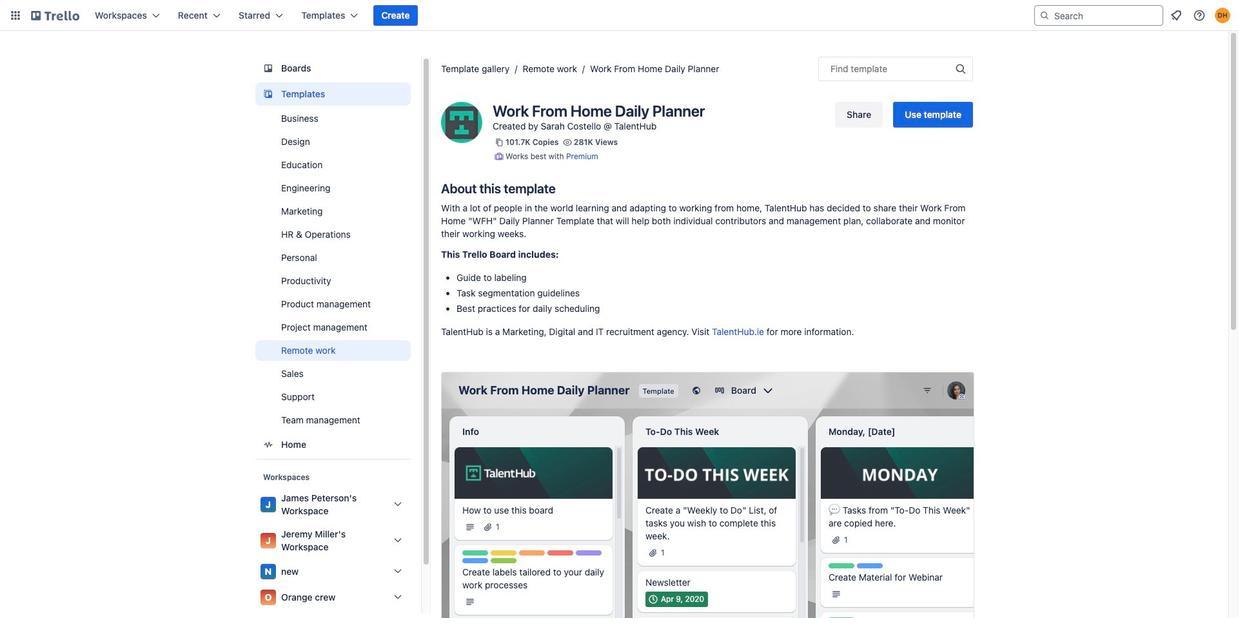 Task type: describe. For each thing, give the bounding box(es) containing it.
search image
[[1040, 10, 1050, 21]]

Search field
[[1035, 5, 1164, 26]]

back to home image
[[31, 5, 79, 26]]

sm image
[[493, 150, 506, 163]]

0 notifications image
[[1169, 8, 1184, 23]]

home image
[[261, 437, 276, 453]]



Task type: vqa. For each thing, say whether or not it's contained in the screenshot.
Members to the bottom
no



Task type: locate. For each thing, give the bounding box(es) containing it.
board image
[[261, 61, 276, 76]]

open information menu image
[[1193, 9, 1206, 22]]

dirk hardpeck (dirkhardpeck) image
[[1215, 8, 1231, 23]]

primary element
[[0, 0, 1239, 31]]

None field
[[819, 57, 973, 81]]

template board image
[[261, 86, 276, 102]]

sarah costello @ talenthub image
[[441, 102, 483, 143]]



